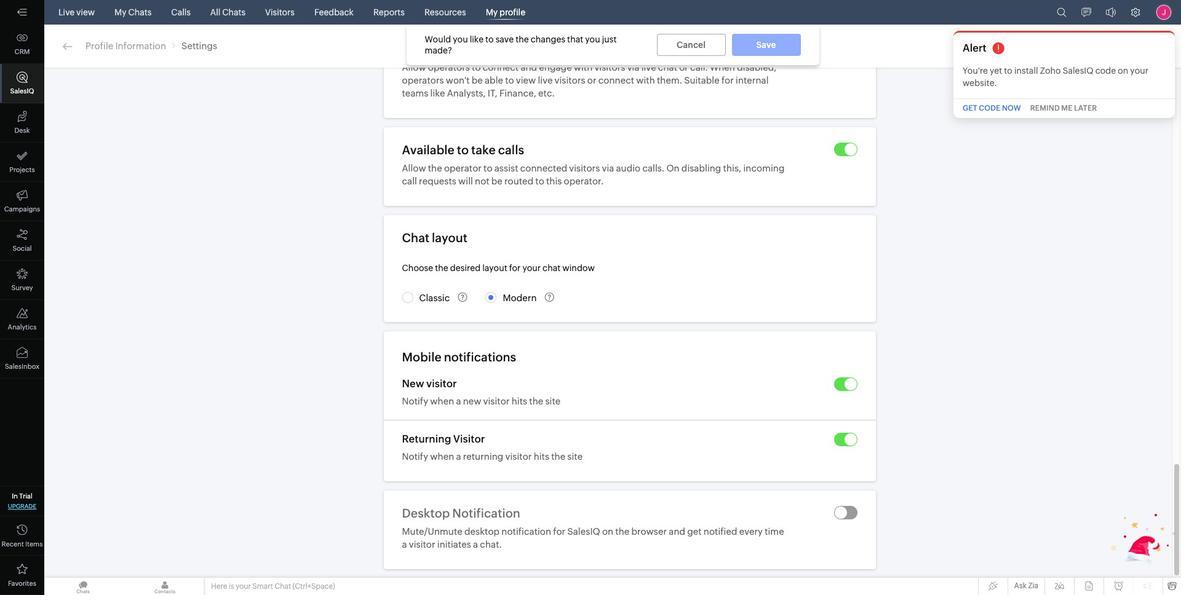 Task type: locate. For each thing, give the bounding box(es) containing it.
calls link
[[166, 0, 196, 25]]

smart
[[253, 583, 273, 592]]

analytics
[[8, 324, 37, 331]]

resources
[[425, 7, 466, 17]]

message board image
[[1082, 7, 1092, 17]]

all
[[210, 7, 221, 17]]

my chats
[[115, 7, 152, 17]]

ask zia
[[1015, 582, 1039, 591]]

zia
[[1029, 582, 1039, 591]]

chats
[[128, 7, 152, 17], [222, 7, 246, 17]]

live view link
[[54, 0, 100, 25]]

chats right all
[[222, 7, 246, 17]]

recent
[[2, 541, 24, 548]]

chats left the calls
[[128, 7, 152, 17]]

my inside "link"
[[486, 7, 498, 17]]

survey link
[[0, 261, 44, 300]]

0 horizontal spatial my
[[115, 7, 127, 17]]

1 horizontal spatial my
[[486, 7, 498, 17]]

my for my profile
[[486, 7, 498, 17]]

2 my from the left
[[486, 7, 498, 17]]

profile
[[500, 7, 526, 17]]

analytics link
[[0, 300, 44, 340]]

contacts image
[[126, 579, 204, 596]]

my left profile
[[486, 7, 498, 17]]

1 chats from the left
[[128, 7, 152, 17]]

my for my chats
[[115, 7, 127, 17]]

my profile link
[[481, 0, 531, 25]]

2 chats from the left
[[222, 7, 246, 17]]

my
[[115, 7, 127, 17], [486, 7, 498, 17]]

visitors
[[265, 7, 295, 17]]

visitors link
[[260, 0, 300, 25]]

items
[[25, 541, 43, 548]]

toggle chat sounds image
[[1107, 7, 1117, 17]]

my right view
[[115, 7, 127, 17]]

0 horizontal spatial chats
[[128, 7, 152, 17]]

feedback link
[[310, 0, 359, 25]]

desk link
[[0, 103, 44, 143]]

salesinbox
[[5, 363, 39, 371]]

live view
[[58, 7, 95, 17]]

all chats link
[[205, 0, 251, 25]]

desk
[[14, 127, 30, 134]]

salesinbox link
[[0, 340, 44, 379]]

feedback
[[314, 7, 354, 17]]

1 my from the left
[[115, 7, 127, 17]]

crm
[[15, 48, 30, 55]]

(ctrl+space)
[[293, 583, 335, 592]]

in
[[12, 493, 18, 500]]

in trial upgrade
[[8, 493, 36, 510]]

search image
[[1057, 7, 1067, 17]]

social link
[[0, 222, 44, 261]]

my profile
[[486, 7, 526, 17]]

all chats
[[210, 7, 246, 17]]

reports
[[374, 7, 405, 17]]

1 horizontal spatial chats
[[222, 7, 246, 17]]



Task type: vqa. For each thing, say whether or not it's contained in the screenshot.
THE "ASK ZIA"
yes



Task type: describe. For each thing, give the bounding box(es) containing it.
survey
[[11, 284, 33, 292]]

reports link
[[369, 0, 410, 25]]

here
[[211, 583, 227, 592]]

live
[[58, 7, 75, 17]]

my chats link
[[110, 0, 157, 25]]

recent items
[[2, 541, 43, 548]]

chats image
[[44, 579, 122, 596]]

upgrade
[[8, 503, 36, 510]]

configure settings image
[[1131, 7, 1141, 17]]

trial
[[19, 493, 32, 500]]

projects
[[9, 166, 35, 174]]

ask
[[1015, 582, 1027, 591]]

projects link
[[0, 143, 44, 182]]

social
[[13, 245, 32, 252]]

crm link
[[0, 25, 44, 64]]

salesiq
[[10, 87, 34, 95]]

campaigns
[[4, 206, 40, 213]]

favorites
[[8, 580, 36, 588]]

here is your smart chat (ctrl+space)
[[211, 583, 335, 592]]

salesiq link
[[0, 64, 44, 103]]

campaigns link
[[0, 182, 44, 222]]

calls
[[171, 7, 191, 17]]

view
[[76, 7, 95, 17]]

chats for my chats
[[128, 7, 152, 17]]

is
[[229, 583, 234, 592]]

chat
[[275, 583, 291, 592]]

resources link
[[420, 0, 471, 25]]

chats for all chats
[[222, 7, 246, 17]]

your
[[236, 583, 251, 592]]



